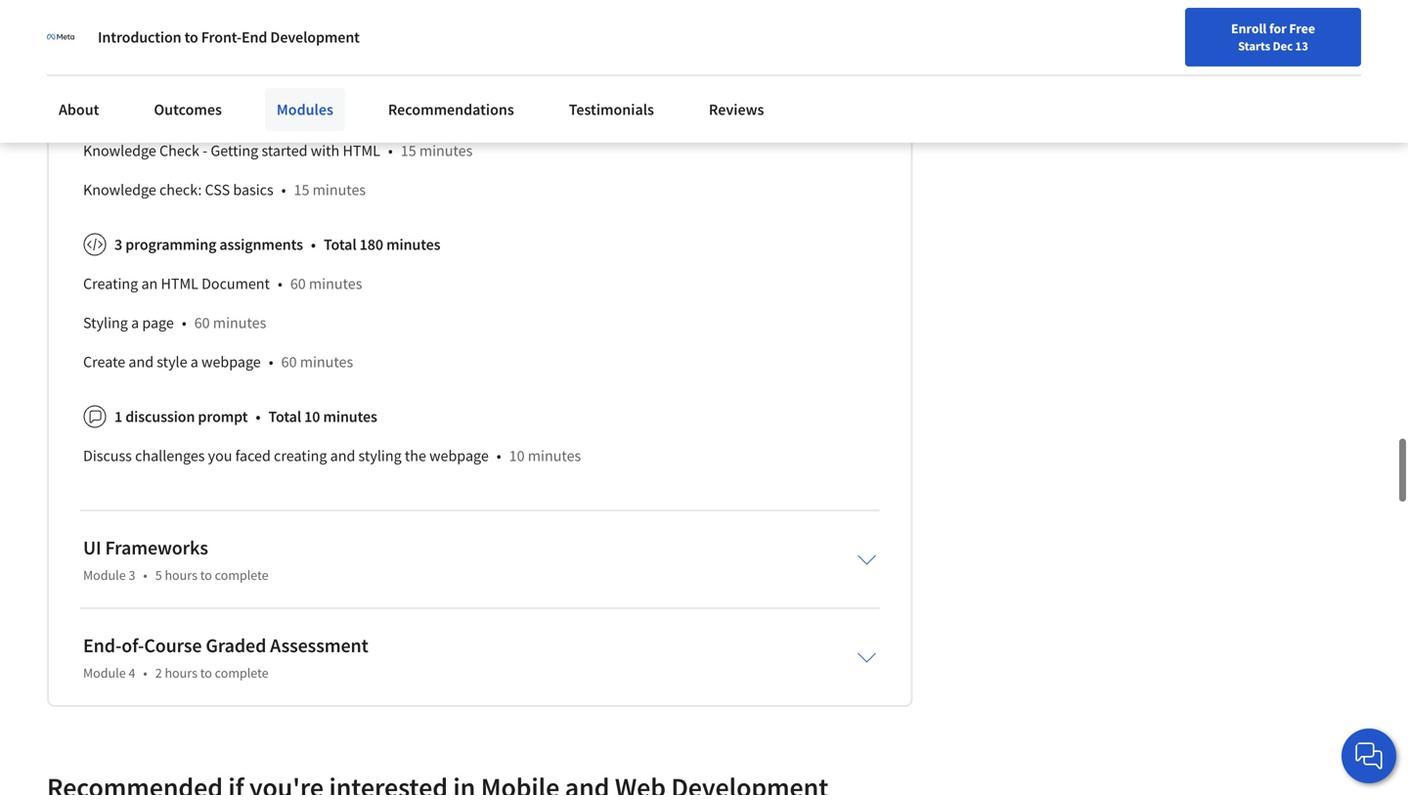 Task type: locate. For each thing, give the bounding box(es) containing it.
create
[[83, 352, 125, 372]]

1 vertical spatial a
[[191, 352, 198, 372]]

minutes
[[250, 63, 304, 82], [407, 102, 460, 122], [420, 141, 473, 161], [313, 180, 366, 200], [387, 235, 441, 255], [309, 274, 362, 294], [213, 313, 266, 333], [300, 352, 353, 372], [323, 407, 378, 427], [528, 446, 581, 466]]

2 module from the top
[[83, 567, 126, 584]]

chat with us image
[[1354, 741, 1385, 772]]

and
[[314, 102, 339, 122], [129, 352, 154, 372], [330, 446, 356, 466]]

1 vertical spatial module
[[83, 567, 126, 584]]

prompt
[[198, 407, 248, 427]]

1 vertical spatial introduction
[[172, 102, 254, 122]]

• down the 30 at left top
[[388, 141, 393, 161]]

0 vertical spatial introduction
[[98, 27, 181, 47]]

total up creating
[[269, 407, 301, 427]]

show notifications image
[[1181, 24, 1205, 48]]

0 vertical spatial complete
[[215, 567, 269, 584]]

knowledge check: css basics • 15 minutes
[[83, 180, 366, 200]]

the
[[405, 446, 426, 466]]

outcomes link
[[142, 88, 234, 131]]

total for total 60 minutes
[[195, 63, 228, 82]]

to inside 'end-of-course graded assessment module 4 • 2 hours to complete'
[[200, 665, 212, 682]]

knowledge for knowledge check - getting started with html
[[83, 141, 156, 161]]

knowledge check - getting started with html • 15 minutes
[[83, 141, 473, 161]]

• total 180 minutes
[[311, 235, 441, 255]]

getting
[[211, 141, 259, 161]]

hours right the 2
[[165, 665, 198, 682]]

1 complete from the top
[[215, 567, 269, 584]]

0 horizontal spatial a
[[131, 313, 139, 333]]

introduction
[[98, 27, 181, 47], [172, 102, 254, 122]]

module inside ui frameworks module 3 • 5 hours to complete
[[83, 567, 126, 584]]

a left page
[[131, 313, 139, 333]]

enroll for free starts dec 13
[[1232, 20, 1316, 54]]

• down assignments
[[278, 274, 283, 294]]

complete inside ui frameworks module 3 • 5 hours to complete
[[215, 567, 269, 584]]

to down "graded"
[[200, 665, 212, 682]]

0 vertical spatial 15
[[401, 141, 416, 161]]

2 hours from the top
[[165, 665, 198, 682]]

2 vertical spatial and
[[330, 446, 356, 466]]

total down front-
[[195, 63, 228, 82]]

•
[[183, 63, 188, 82], [388, 141, 393, 161], [281, 180, 286, 200], [311, 235, 316, 255], [278, 274, 283, 294], [182, 313, 187, 333], [269, 352, 274, 372], [256, 407, 261, 427], [497, 446, 502, 466], [143, 567, 147, 584], [143, 665, 147, 682]]

creating
[[83, 274, 138, 294]]

a
[[131, 313, 139, 333], [191, 352, 198, 372]]

hours inside ui frameworks module 3 • 5 hours to complete
[[165, 567, 198, 584]]

0 vertical spatial webpage
[[202, 352, 261, 372]]

to right 5
[[200, 567, 212, 584]]

creating
[[274, 446, 327, 466]]

webpage
[[202, 352, 261, 372], [430, 446, 489, 466]]

a right style
[[191, 352, 198, 372]]

starts
[[1239, 38, 1271, 54]]

menu item
[[1035, 20, 1161, 83]]

knowledge left check:
[[83, 180, 156, 200]]

reviews
[[709, 100, 765, 119]]

styling a page • 60 minutes
[[83, 313, 266, 333]]

css left basics
[[205, 180, 230, 200]]

3 up creating
[[114, 235, 122, 255]]

html right an
[[161, 274, 198, 294]]

total for total 180 minutes
[[324, 235, 357, 255]]

2 knowledge from the top
[[83, 180, 156, 200]]

4
[[129, 665, 135, 682]]

module down end-
[[83, 665, 126, 682]]

module left quiz:
[[83, 102, 132, 122]]

css left the 30 at left top
[[342, 102, 368, 122]]

180
[[360, 235, 384, 255]]

discuss
[[83, 446, 132, 466]]

2 complete from the top
[[215, 665, 269, 682]]

• right basics
[[281, 180, 286, 200]]

module
[[83, 102, 132, 122], [83, 567, 126, 584], [83, 665, 126, 682]]

total
[[195, 63, 228, 82], [324, 235, 357, 255], [269, 407, 301, 427]]

outcomes
[[154, 100, 222, 119]]

0 vertical spatial css
[[342, 102, 368, 122]]

30 minutes
[[388, 102, 460, 122]]

3 left quizzes
[[114, 63, 122, 82]]

None search field
[[279, 12, 602, 51]]

end-
[[83, 634, 122, 658]]

styling
[[359, 446, 402, 466]]

check:
[[159, 180, 202, 200]]

total left 180 on the left of page
[[324, 235, 357, 255]]

60 down the introduction to front-end development on the top left of page
[[231, 63, 247, 82]]

webpage right the
[[430, 446, 489, 466]]

and up with
[[314, 102, 339, 122]]

3 quizzes
[[114, 63, 175, 82]]

1 vertical spatial html
[[343, 141, 380, 161]]

challenges
[[135, 446, 205, 466]]

2 vertical spatial 3
[[129, 567, 135, 584]]

knowledge down quiz:
[[83, 141, 156, 161]]

an
[[141, 274, 158, 294]]

• left the 2
[[143, 665, 147, 682]]

-
[[203, 141, 208, 161]]

1 horizontal spatial 15
[[401, 141, 416, 161]]

end-of-course graded assessment module 4 • 2 hours to complete
[[83, 634, 369, 682]]

complete
[[215, 567, 269, 584], [215, 665, 269, 682]]

1 vertical spatial complete
[[215, 665, 269, 682]]

60
[[231, 63, 247, 82], [290, 274, 306, 294], [194, 313, 210, 333], [281, 352, 297, 372]]

introduction up -
[[172, 102, 254, 122]]

0 vertical spatial knowledge
[[83, 141, 156, 161]]

module down ui
[[83, 567, 126, 584]]

and left style
[[129, 352, 154, 372]]

1 vertical spatial webpage
[[430, 446, 489, 466]]

2 horizontal spatial total
[[324, 235, 357, 255]]

hide info about module content region
[[83, 0, 877, 484]]

and left the 'styling'
[[330, 446, 356, 466]]

3 for 3 programming assignments
[[114, 235, 122, 255]]

0 vertical spatial total
[[195, 63, 228, 82]]

module inside 'end-of-course graded assessment module 4 • 2 hours to complete'
[[83, 665, 126, 682]]

• up • total 10 minutes
[[269, 352, 274, 372]]

3
[[114, 63, 122, 82], [114, 235, 122, 255], [129, 567, 135, 584]]

15 down the 30 at left top
[[401, 141, 416, 161]]

0 vertical spatial 10
[[304, 407, 320, 427]]

complete down "graded"
[[215, 665, 269, 682]]

1 vertical spatial css
[[205, 180, 230, 200]]

1 horizontal spatial html
[[273, 102, 311, 122]]

0 vertical spatial 3
[[114, 63, 122, 82]]

0 vertical spatial and
[[314, 102, 339, 122]]

1 module from the top
[[83, 102, 132, 122]]

course
[[144, 634, 202, 658]]

introduction inside hide info about module content region
[[172, 102, 254, 122]]

1 knowledge from the top
[[83, 141, 156, 161]]

ui frameworks module 3 • 5 hours to complete
[[83, 536, 269, 584]]

1 vertical spatial hours
[[165, 665, 198, 682]]

you
[[208, 446, 232, 466]]

quiz:
[[135, 102, 168, 122]]

to left modules
[[257, 102, 270, 122]]

1 horizontal spatial 10
[[509, 446, 525, 466]]

html
[[273, 102, 311, 122], [343, 141, 380, 161], [161, 274, 198, 294]]

knowledge for knowledge check: css basics
[[83, 180, 156, 200]]

style
[[157, 352, 187, 372]]

60 down assignments
[[290, 274, 306, 294]]

complete up "graded"
[[215, 567, 269, 584]]

1 vertical spatial and
[[129, 352, 154, 372]]

to
[[185, 27, 198, 47], [257, 102, 270, 122], [200, 567, 212, 584], [200, 665, 212, 682]]

hours
[[165, 567, 198, 584], [165, 665, 198, 682]]

2 vertical spatial html
[[161, 274, 198, 294]]

webpage up prompt
[[202, 352, 261, 372]]

knowledge
[[83, 141, 156, 161], [83, 180, 156, 200]]

2
[[155, 665, 162, 682]]

10
[[304, 407, 320, 427], [509, 446, 525, 466]]

0 horizontal spatial html
[[161, 274, 198, 294]]

0 vertical spatial module
[[83, 102, 132, 122]]

and for module quiz: introduction to html and css
[[314, 102, 339, 122]]

check
[[159, 141, 200, 161]]

2 vertical spatial module
[[83, 665, 126, 682]]

15
[[401, 141, 416, 161], [294, 180, 310, 200]]

testimonials
[[569, 100, 654, 119]]

3 module from the top
[[83, 665, 126, 682]]

0 horizontal spatial 15
[[294, 180, 310, 200]]

page
[[142, 313, 174, 333]]

1 horizontal spatial total
[[269, 407, 301, 427]]

3 left 5
[[129, 567, 135, 584]]

discuss challenges you faced creating and styling the webpage • 10 minutes
[[83, 446, 581, 466]]

hours right 5
[[165, 567, 198, 584]]

css
[[342, 102, 368, 122], [205, 180, 230, 200]]

1 vertical spatial 10
[[509, 446, 525, 466]]

meta image
[[47, 23, 74, 51]]

to inside hide info about module content region
[[257, 102, 270, 122]]

with
[[311, 141, 340, 161]]

1 hours from the top
[[165, 567, 198, 584]]

• left 5
[[143, 567, 147, 584]]

15 down started
[[294, 180, 310, 200]]

free
[[1290, 20, 1316, 37]]

introduction up "3 quizzes"
[[98, 27, 181, 47]]

html up started
[[273, 102, 311, 122]]

13
[[1296, 38, 1309, 54]]

for
[[1270, 20, 1287, 37]]

creating an html document • 60 minutes
[[83, 274, 362, 294]]

1 vertical spatial 3
[[114, 235, 122, 255]]

0 horizontal spatial total
[[195, 63, 228, 82]]

1 vertical spatial knowledge
[[83, 180, 156, 200]]

0 vertical spatial hours
[[165, 567, 198, 584]]

html right with
[[343, 141, 380, 161]]

programming
[[125, 235, 217, 255]]

2 vertical spatial total
[[269, 407, 301, 427]]

1 vertical spatial total
[[324, 235, 357, 255]]

reviews link
[[698, 88, 776, 131]]



Task type: describe. For each thing, give the bounding box(es) containing it.
0 horizontal spatial webpage
[[202, 352, 261, 372]]

5
[[155, 567, 162, 584]]

60 up • total 10 minutes
[[281, 352, 297, 372]]

modules
[[277, 100, 333, 119]]

module quiz: introduction to html and css
[[83, 102, 368, 122]]

complete inside 'end-of-course graded assessment module 4 • 2 hours to complete'
[[215, 665, 269, 682]]

front-
[[201, 27, 242, 47]]

• right page
[[182, 313, 187, 333]]

recommendations link
[[377, 88, 526, 131]]

module inside region
[[83, 102, 132, 122]]

1 horizontal spatial css
[[342, 102, 368, 122]]

30
[[388, 102, 404, 122]]

total for total 10 minutes
[[269, 407, 301, 427]]

assessment
[[270, 634, 369, 658]]

and for discuss challenges you faced creating and styling the webpage • 10 minutes
[[330, 446, 356, 466]]

1 horizontal spatial a
[[191, 352, 198, 372]]

3 inside ui frameworks module 3 • 5 hours to complete
[[129, 567, 135, 584]]

1 horizontal spatial webpage
[[430, 446, 489, 466]]

enroll
[[1232, 20, 1267, 37]]

graded
[[206, 634, 266, 658]]

discussion
[[125, 407, 195, 427]]

faced
[[235, 446, 271, 466]]

• right the
[[497, 446, 502, 466]]

• right prompt
[[256, 407, 261, 427]]

1
[[114, 407, 122, 427]]

• total 60 minutes
[[183, 63, 304, 82]]

• total 10 minutes
[[256, 407, 378, 427]]

• right assignments
[[311, 235, 316, 255]]

• right quizzes
[[183, 63, 188, 82]]

started
[[262, 141, 308, 161]]

document
[[202, 274, 270, 294]]

about link
[[47, 88, 111, 131]]

about
[[59, 100, 99, 119]]

0 vertical spatial a
[[131, 313, 139, 333]]

basics
[[233, 180, 274, 200]]

end
[[242, 27, 267, 47]]

0 vertical spatial html
[[273, 102, 311, 122]]

create and style a webpage • 60 minutes
[[83, 352, 353, 372]]

3 programming assignments
[[114, 235, 303, 255]]

coursera image
[[23, 16, 148, 47]]

modules link
[[265, 88, 345, 131]]

recommendations
[[388, 100, 514, 119]]

3 for 3 quizzes
[[114, 63, 122, 82]]

testimonials link
[[557, 88, 666, 131]]

• inside ui frameworks module 3 • 5 hours to complete
[[143, 567, 147, 584]]

0 horizontal spatial 10
[[304, 407, 320, 427]]

development
[[270, 27, 360, 47]]

of-
[[122, 634, 144, 658]]

60 up create and style a webpage • 60 minutes
[[194, 313, 210, 333]]

styling
[[83, 313, 128, 333]]

assignments
[[220, 235, 303, 255]]

1 discussion prompt
[[114, 407, 248, 427]]

2 horizontal spatial html
[[343, 141, 380, 161]]

introduction to front-end development
[[98, 27, 360, 47]]

dec
[[1274, 38, 1294, 54]]

hours inside 'end-of-course graded assessment module 4 • 2 hours to complete'
[[165, 665, 198, 682]]

to inside ui frameworks module 3 • 5 hours to complete
[[200, 567, 212, 584]]

ui
[[83, 536, 101, 560]]

frameworks
[[105, 536, 208, 560]]

to left front-
[[185, 27, 198, 47]]

1 vertical spatial 15
[[294, 180, 310, 200]]

quizzes
[[125, 63, 175, 82]]

• inside 'end-of-course graded assessment module 4 • 2 hours to complete'
[[143, 665, 147, 682]]

0 horizontal spatial css
[[205, 180, 230, 200]]



Task type: vqa. For each thing, say whether or not it's contained in the screenshot.
A to the left
yes



